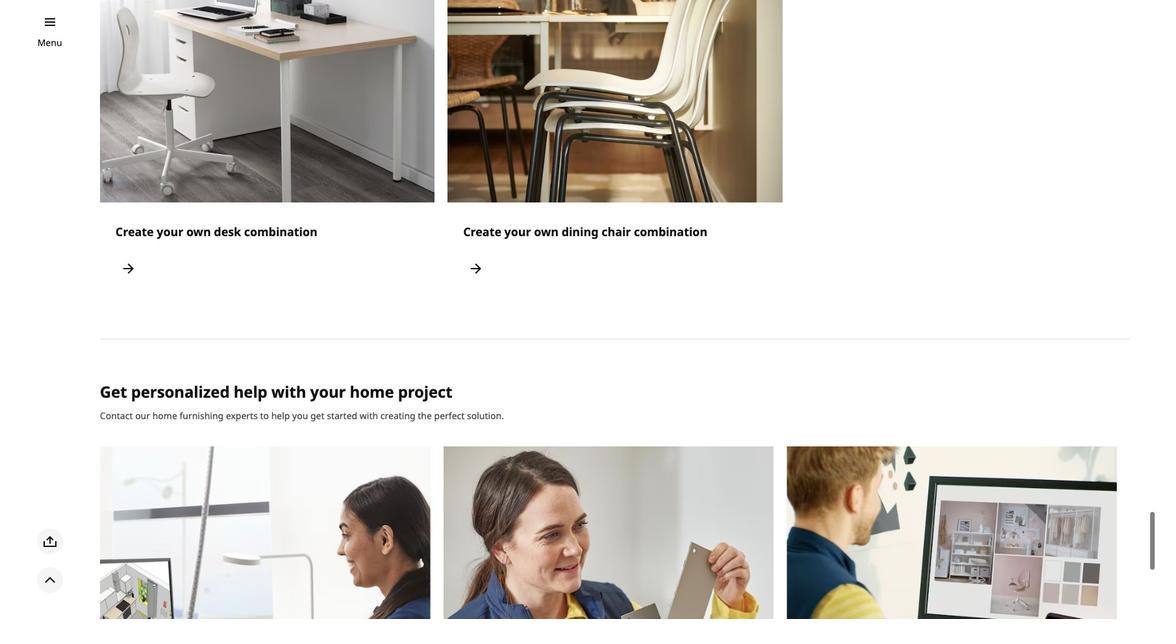 Task type: vqa. For each thing, say whether or not it's contained in the screenshot.
the topmost table
no



Task type: describe. For each thing, give the bounding box(es) containing it.
create for create your own desk combination
[[116, 224, 154, 240]]

1 vertical spatial with
[[360, 410, 378, 422]]

0 horizontal spatial help
[[234, 381, 267, 403]]

an interior design expert having a video call with a customer designing a living room. image
[[443, 447, 774, 620]]

1 vertical spatial help
[[271, 410, 290, 422]]

you
[[292, 410, 308, 422]]

personalized
[[131, 381, 230, 403]]

create your own dining chair combination link
[[448, 0, 782, 297]]

get
[[311, 410, 325, 422]]

own for dining
[[534, 224, 559, 240]]

an ikea employee and a customer sitting and planning a kitchen via a video call. image
[[100, 447, 430, 620]]

desk
[[214, 224, 241, 240]]

create your own dining chair combination
[[463, 224, 708, 240]]

0 vertical spatial with
[[271, 381, 306, 403]]

0 vertical spatial home
[[350, 381, 394, 403]]

to
[[260, 410, 269, 422]]

furnishing
[[180, 410, 224, 422]]

get personalized help with your home project
[[100, 381, 453, 403]]

contact our home furnishing experts to help you get started with creating the perfect solution.
[[100, 410, 504, 422]]

create your own desk combination
[[116, 224, 318, 240]]

your for desk
[[157, 224, 183, 240]]



Task type: locate. For each thing, give the bounding box(es) containing it.
perfect
[[434, 410, 465, 422]]

1 combination from the left
[[244, 224, 318, 240]]

combination right chair
[[634, 224, 708, 240]]

1 horizontal spatial create
[[463, 224, 501, 240]]

1 horizontal spatial combination
[[634, 224, 708, 240]]

create your own desk combination link
[[100, 0, 435, 297]]

0 horizontal spatial with
[[271, 381, 306, 403]]

get
[[100, 381, 127, 403]]

own for desk
[[186, 224, 211, 240]]

2 create from the left
[[463, 224, 501, 240]]

2 combination from the left
[[634, 224, 708, 240]]

0 horizontal spatial own
[[186, 224, 211, 240]]

creating
[[381, 410, 416, 422]]

0 vertical spatial help
[[234, 381, 267, 403]]

an ikea employee working on a laptop, chatting with customers. image
[[1130, 447, 1156, 620]]

1 horizontal spatial with
[[360, 410, 378, 422]]

1 horizontal spatial home
[[350, 381, 394, 403]]

dining
[[562, 224, 599, 240]]

2 horizontal spatial your
[[504, 224, 531, 240]]

own left desk on the left top
[[186, 224, 211, 240]]

1 horizontal spatial own
[[534, 224, 559, 240]]

chair
[[602, 224, 631, 240]]

create for create your own dining chair combination
[[463, 224, 501, 240]]

your
[[157, 224, 183, 240], [504, 224, 531, 240], [310, 381, 346, 403]]

the
[[418, 410, 432, 422]]

create
[[116, 224, 154, 240], [463, 224, 501, 240]]

your for dining
[[504, 224, 531, 240]]

0 horizontal spatial home
[[152, 410, 177, 422]]

our
[[135, 410, 150, 422]]

menu button
[[37, 36, 62, 50]]

your left dining
[[504, 224, 531, 240]]

own left dining
[[534, 224, 559, 240]]

1 horizontal spatial your
[[310, 381, 346, 403]]

your up get
[[310, 381, 346, 403]]

help
[[234, 381, 267, 403], [271, 410, 290, 422]]

menu
[[37, 36, 62, 49]]

help right to
[[271, 410, 290, 422]]

0 horizontal spatial your
[[157, 224, 183, 240]]

your left desk on the left top
[[157, 224, 183, 240]]

0 horizontal spatial combination
[[244, 224, 318, 240]]

home
[[350, 381, 394, 403], [152, 410, 177, 422]]

2 own from the left
[[534, 224, 559, 240]]

project
[[398, 381, 453, 403]]

1 vertical spatial home
[[152, 410, 177, 422]]

0 horizontal spatial create
[[116, 224, 154, 240]]

combination right desk on the left top
[[244, 224, 318, 240]]

with up you
[[271, 381, 306, 403]]

contact
[[100, 410, 133, 422]]

combination
[[244, 224, 318, 240], [634, 224, 708, 240]]

1 create from the left
[[116, 224, 154, 240]]

with
[[271, 381, 306, 403], [360, 410, 378, 422]]

help up experts
[[234, 381, 267, 403]]

own
[[186, 224, 211, 240], [534, 224, 559, 240]]

with right started at the bottom left
[[360, 410, 378, 422]]

home up creating
[[350, 381, 394, 403]]

experts
[[226, 410, 258, 422]]

started
[[327, 410, 357, 422]]

1 horizontal spatial help
[[271, 410, 290, 422]]

1 own from the left
[[186, 224, 211, 240]]

home right our
[[152, 410, 177, 422]]

solution.
[[467, 410, 504, 422]]



